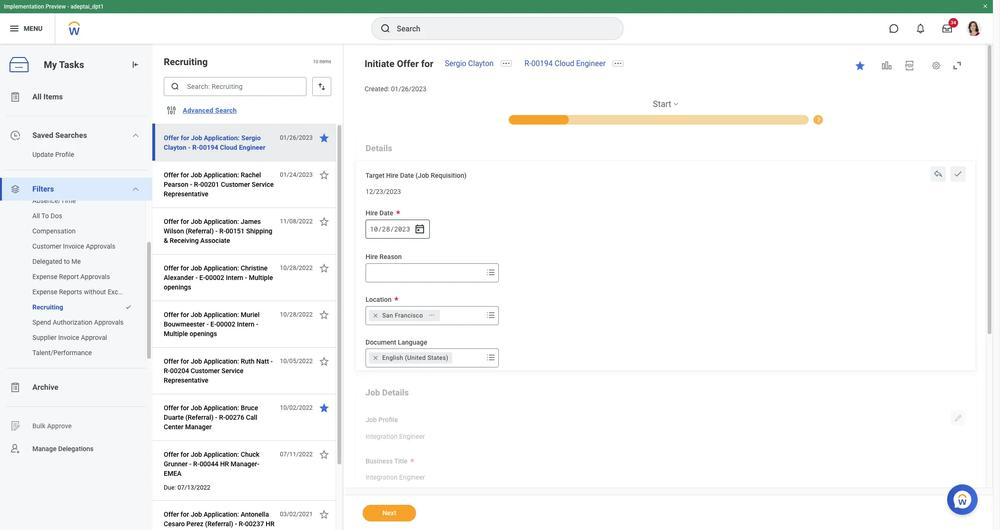 Task type: vqa. For each thing, say whether or not it's contained in the screenshot.


Task type: locate. For each thing, give the bounding box(es) containing it.
for down advanced
[[181, 134, 189, 142]]

0 vertical spatial openings
[[164, 284, 191, 291]]

2 vertical spatial (referral)
[[205, 521, 233, 528]]

x small image left "san"
[[371, 311, 380, 321]]

0 vertical spatial multiple
[[249, 274, 273, 282]]

all items
[[32, 92, 63, 101]]

0 vertical spatial all
[[32, 92, 42, 101]]

multiple down christine
[[249, 274, 273, 282]]

e- right bouwmeester
[[210, 321, 216, 328]]

menu button
[[0, 13, 55, 44]]

user plus image
[[10, 444, 21, 455]]

1 horizontal spatial date
[[400, 172, 414, 179]]

1 horizontal spatial star image
[[855, 60, 866, 71]]

offer inside offer for job application: christine alexander ‎- e-00002 intern - multiple openings
[[164, 265, 179, 272]]

requisition)
[[431, 172, 467, 179]]

x small image inside english (united states), press delete to clear value. option
[[371, 354, 380, 363]]

details up job profile
[[382, 388, 409, 398]]

application: inside offer for job application: antonella cesaro perez (referral) ‎- r-00237 hr manager-latam
[[204, 511, 239, 519]]

hire up target hire date (job requisition) element
[[386, 172, 399, 179]]

‎- inside offer for job application: rachel pearson ‎- r-00201 customer service representative
[[190, 181, 192, 189]]

profile logan mcneil image
[[966, 21, 982, 38]]

1 x small image from the top
[[371, 311, 380, 321]]

integration engineer text field for title
[[366, 469, 425, 485]]

profile inside update profile button
[[55, 151, 74, 159]]

offer for job application: christine alexander ‎- e-00002 intern - multiple openings
[[164, 265, 273, 291]]

(referral) inside offer for job application: bruce duarte (referral) ‎- r-00276 call center manager
[[185, 414, 214, 422]]

‎- up associate
[[215, 228, 218, 235]]

‎- inside offer for job application: ruth natt ‎- r-00204 customer service representative
[[271, 358, 273, 366]]

10 inside hire date group
[[370, 225, 378, 234]]

prompts image
[[485, 310, 497, 321], [485, 352, 497, 364]]

‎- down advanced
[[188, 144, 191, 151]]

english
[[382, 355, 403, 362]]

view related information image
[[881, 60, 893, 71]]

1 integration from the top
[[366, 433, 398, 441]]

- inside offer for job application: muriel bouwmeester ‎- e-00002 intern - multiple openings
[[256, 321, 258, 328]]

x small image inside san francisco, press delete to clear value. option
[[371, 311, 380, 321]]

filters button
[[0, 178, 152, 201]]

francisco
[[395, 312, 423, 319]]

00002 right bouwmeester
[[216, 321, 235, 328]]

1 vertical spatial integration
[[366, 474, 398, 482]]

‎- for offer for job application: sergio clayton ‎- r-00194 cloud engineer
[[188, 144, 191, 151]]

2 star image from the top
[[318, 169, 330, 181]]

2 integration engineer text field from the top
[[366, 469, 425, 485]]

sort image
[[317, 82, 327, 91]]

for for offer for job application: james wilson (referral) ‎- r-00151 shipping & receiving associate
[[181, 218, 189, 226]]

sergio clayton link
[[445, 59, 494, 68]]

target
[[366, 172, 385, 179]]

Search Workday  search field
[[397, 18, 603, 39]]

application: for muriel
[[204, 311, 239, 319]]

transformation import image
[[130, 60, 140, 70]]

dos
[[51, 212, 62, 220]]

for inside offer for job application: bruce duarte (referral) ‎- r-00276 call center manager
[[181, 405, 189, 412]]

0 vertical spatial cloud
[[555, 59, 574, 68]]

talent/performance button
[[0, 346, 136, 361]]

next
[[382, 510, 396, 517]]

r-00194 cloud engineer link
[[525, 59, 606, 68]]

r- inside offer for job application: rachel pearson ‎- r-00201 customer service representative
[[194, 181, 200, 189]]

expense down delegated
[[32, 273, 57, 281]]

intern down muriel
[[237, 321, 254, 328]]

2 vertical spatial approvals
[[94, 319, 124, 327]]

approvals up approval
[[94, 319, 124, 327]]

1 vertical spatial all
[[32, 212, 40, 220]]

application: up 00151
[[204, 218, 239, 226]]

all to dos button
[[0, 209, 136, 224]]

0 horizontal spatial 10
[[313, 59, 318, 64]]

cloud inside offer for job application: sergio clayton ‎- r-00194 cloud engineer
[[220, 144, 237, 151]]

00002 for bouwmeester
[[216, 321, 235, 328]]

star image
[[855, 60, 866, 71], [318, 216, 330, 228]]

check image down exceptions
[[125, 304, 132, 311]]

details inside job details element
[[382, 388, 409, 398]]

1 vertical spatial -
[[245, 274, 247, 282]]

job up the manager at the bottom
[[191, 405, 202, 412]]

2 vertical spatial customer
[[191, 368, 220, 375]]

1 horizontal spatial check image
[[954, 169, 963, 179]]

‎- inside offer for job application: muriel bouwmeester ‎- e-00002 intern - multiple openings
[[207, 321, 209, 328]]

service inside offer for job application: rachel pearson ‎- r-00201 customer service representative
[[252, 181, 274, 189]]

application: up latam
[[204, 511, 239, 519]]

1 vertical spatial manager-
[[164, 530, 192, 531]]

profile inside job details element
[[379, 417, 398, 424]]

english (united states)
[[382, 355, 448, 362]]

00002 inside offer for job application: christine alexander ‎- e-00002 intern - multiple openings
[[205, 274, 224, 282]]

sergio clayton
[[445, 59, 494, 68]]

hr right 00237
[[266, 521, 275, 528]]

representative inside offer for job application: rachel pearson ‎- r-00201 customer service representative
[[164, 190, 208, 198]]

for
[[421, 58, 433, 70], [181, 134, 189, 142], [181, 171, 189, 179], [181, 218, 189, 226], [181, 265, 189, 272], [181, 311, 189, 319], [181, 358, 189, 366], [181, 405, 189, 412], [181, 451, 189, 459], [181, 511, 189, 519]]

for inside offer for job application: antonella cesaro perez (referral) ‎- r-00237 hr manager-latam
[[181, 511, 189, 519]]

job up alexander
[[191, 265, 202, 272]]

2 list from the top
[[0, 193, 152, 361]]

offer for job application: sergio clayton ‎- r-00194 cloud engineer button
[[164, 132, 275, 153]]

1 vertical spatial clayton
[[164, 144, 186, 151]]

1 horizontal spatial service
[[252, 181, 274, 189]]

x small image for location
[[371, 311, 380, 321]]

implementation preview -   adeptai_dpt1
[[4, 3, 104, 10]]

manager-
[[231, 461, 259, 468], [164, 530, 192, 531]]

invoice down spend authorization approvals button
[[58, 334, 79, 342]]

job inside offer for job application: bruce duarte (referral) ‎- r-00276 call center manager
[[191, 405, 202, 412]]

invoice inside supplier invoice approval button
[[58, 334, 79, 342]]

job for offer for job application: christine alexander ‎- e-00002 intern - multiple openings
[[191, 265, 202, 272]]

1 vertical spatial (referral)
[[185, 414, 214, 422]]

star image
[[318, 132, 330, 144], [318, 169, 330, 181], [318, 263, 330, 274], [318, 309, 330, 321], [318, 356, 330, 368], [318, 403, 330, 414], [318, 449, 330, 461], [318, 509, 330, 521]]

10/28/2022 for offer for job application: christine alexander ‎- e-00002 intern - multiple openings
[[280, 265, 313, 272]]

undo l image
[[934, 169, 943, 179]]

intern inside offer for job application: christine alexander ‎- e-00002 intern - multiple openings
[[226, 274, 243, 282]]

integration down business
[[366, 474, 398, 482]]

job for offer for job application: antonella cesaro perez (referral) ‎- r-00237 hr manager-latam
[[191, 511, 202, 519]]

0 horizontal spatial /
[[378, 225, 382, 234]]

customer inside button
[[32, 243, 61, 250]]

job up 00201
[[191, 171, 202, 179]]

shipping
[[246, 228, 272, 235]]

list containing absence/time
[[0, 193, 152, 361]]

offer up created: 01/26/2023
[[397, 58, 419, 70]]

job up receiving
[[191, 218, 202, 226]]

update
[[32, 151, 54, 159]]

- down christine
[[245, 274, 247, 282]]

10 inside item list element
[[313, 59, 318, 64]]

for for offer for job application: ruth natt ‎- r-00204 customer service representative
[[181, 358, 189, 366]]

star image right 11/08/2022
[[318, 216, 330, 228]]

1 vertical spatial x small image
[[371, 354, 380, 363]]

(referral) inside offer for job application: james wilson (referral) ‎- r-00151 shipping & receiving associate
[[186, 228, 214, 235]]

compensation button
[[813, 114, 855, 125], [0, 224, 136, 239]]

view printable version (pdf) image
[[904, 60, 915, 71]]

- down muriel
[[256, 321, 258, 328]]

integration inside business title element
[[366, 474, 398, 482]]

integration engineer down job profile
[[366, 433, 425, 441]]

1 horizontal spatial sergio
[[445, 59, 466, 68]]

application: inside offer for job application: rachel pearson ‎- r-00201 customer service representative
[[204, 171, 239, 179]]

2 x small image from the top
[[371, 354, 380, 363]]

application: down associate
[[204, 265, 239, 272]]

chevron right image
[[813, 114, 824, 123]]

perspective image
[[10, 184, 21, 195]]

0 vertical spatial representative
[[164, 190, 208, 198]]

all inside "button"
[[32, 212, 40, 220]]

x small image
[[371, 311, 380, 321], [371, 354, 380, 363]]

0 vertical spatial customer
[[221, 181, 250, 189]]

‎- right natt
[[271, 358, 273, 366]]

job inside offer for job application: chuck grunner ‎- r-00044 hr manager- emea
[[191, 451, 202, 459]]

1 expense from the top
[[32, 273, 57, 281]]

integration engineer down the title
[[366, 474, 425, 482]]

2 representative from the top
[[164, 377, 208, 385]]

application: for christine
[[204, 265, 239, 272]]

0 vertical spatial check image
[[954, 169, 963, 179]]

0 vertical spatial hr
[[220, 461, 229, 468]]

0 vertical spatial x small image
[[371, 311, 380, 321]]

expense reports without exceptions button
[[0, 285, 140, 300]]

business
[[366, 458, 393, 465]]

offer for job application: chuck grunner ‎- r-00044 hr manager- emea
[[164, 451, 260, 478]]

hr inside offer for job application: antonella cesaro perez (referral) ‎- r-00237 hr manager-latam
[[266, 521, 275, 528]]

customer down rachel
[[221, 181, 250, 189]]

1 vertical spatial sergio
[[241, 134, 261, 142]]

sergio inside offer for job application: sergio clayton ‎- r-00194 cloud engineer
[[241, 134, 261, 142]]

profile up job profile element
[[379, 417, 398, 424]]

star image for offer for job application: christine alexander ‎- e-00002 intern - multiple openings
[[318, 263, 330, 274]]

0 horizontal spatial star image
[[318, 216, 330, 228]]

application: inside offer for job application: ruth natt ‎- r-00204 customer service representative
[[204, 358, 239, 366]]

0 horizontal spatial manager-
[[164, 530, 192, 531]]

gear image
[[932, 61, 941, 70]]

job up job profile element
[[366, 417, 377, 424]]

approvals up 'without'
[[80, 273, 110, 281]]

openings
[[164, 284, 191, 291], [190, 330, 217, 338]]

service for rachel
[[252, 181, 274, 189]]

03/02/2021
[[280, 511, 313, 518]]

update profile
[[32, 151, 74, 159]]

0 horizontal spatial e-
[[199, 274, 205, 282]]

absence/time
[[32, 197, 76, 205]]

1 horizontal spatial manager-
[[231, 461, 259, 468]]

10 left items
[[313, 59, 318, 64]]

location
[[366, 296, 392, 304]]

0 vertical spatial 01/26/2023
[[391, 85, 427, 93]]

manager- down chuck
[[231, 461, 259, 468]]

offer inside offer for job application: chuck grunner ‎- r-00044 hr manager- emea
[[164, 451, 179, 459]]

application: inside offer for job application: bruce duarte (referral) ‎- r-00276 call center manager
[[204, 405, 239, 412]]

0 vertical spatial profile
[[55, 151, 74, 159]]

00204
[[170, 368, 189, 375]]

expense report approvals
[[32, 273, 110, 281]]

2 prompts image from the top
[[485, 352, 497, 364]]

2 / from the left
[[390, 225, 394, 234]]

1 horizontal spatial 10
[[370, 225, 378, 234]]

multiple inside offer for job application: christine alexander ‎- e-00002 intern - multiple openings
[[249, 274, 273, 282]]

customer inside offer for job application: ruth natt ‎- r-00204 customer service representative
[[191, 368, 220, 375]]

application: left ruth
[[204, 358, 239, 366]]

1 vertical spatial service
[[221, 368, 244, 375]]

report
[[59, 273, 79, 281]]

compensation button inside start navigation
[[813, 114, 855, 125]]

tasks
[[59, 59, 84, 70]]

0 horizontal spatial compensation button
[[0, 224, 136, 239]]

clipboard image
[[10, 91, 21, 103]]

1 vertical spatial 00002
[[216, 321, 235, 328]]

alexander
[[164, 274, 194, 282]]

0 vertical spatial recruiting
[[164, 56, 208, 68]]

00002 inside offer for job application: muriel bouwmeester ‎- e-00002 intern - multiple openings
[[216, 321, 235, 328]]

openings for alexander
[[164, 284, 191, 291]]

2023
[[394, 225, 410, 234]]

- right the preview
[[67, 3, 69, 10]]

invoice for approvals
[[63, 243, 84, 250]]

0 vertical spatial 00194
[[531, 59, 553, 68]]

list
[[0, 86, 152, 461], [0, 193, 152, 361]]

clock check image
[[10, 130, 21, 141]]

application: left muriel
[[204, 311, 239, 319]]

profile down saved searches
[[55, 151, 74, 159]]

for up perez
[[181, 511, 189, 519]]

approvals for customer invoice approvals
[[86, 243, 115, 250]]

‎- inside offer for job application: sergio clayton ‎- r-00194 cloud engineer
[[188, 144, 191, 151]]

manager- inside offer for job application: chuck grunner ‎- r-00044 hr manager- emea
[[231, 461, 259, 468]]

1 horizontal spatial clayton
[[468, 59, 494, 68]]

offer inside offer for job application: rachel pearson ‎- r-00201 customer service representative
[[164, 171, 179, 179]]

title
[[394, 458, 408, 465]]

0 vertical spatial expense
[[32, 273, 57, 281]]

0 horizontal spatial clayton
[[164, 144, 186, 151]]

e- inside offer for job application: christine alexander ‎- e-00002 intern - multiple openings
[[199, 274, 205, 282]]

1 vertical spatial integration engineer text field
[[366, 469, 425, 485]]

2 10/28/2022 from the top
[[280, 311, 313, 318]]

approvals inside button
[[80, 273, 110, 281]]

0 horizontal spatial cloud
[[220, 144, 237, 151]]

intern down christine
[[226, 274, 243, 282]]

4 star image from the top
[[318, 309, 330, 321]]

representative down 00204
[[164, 377, 208, 385]]

approvals for expense report approvals
[[80, 273, 110, 281]]

multiple inside offer for job application: muriel bouwmeester ‎- e-00002 intern - multiple openings
[[164, 330, 188, 338]]

receiving
[[170, 237, 199, 245]]

0 vertical spatial 10/28/2022
[[280, 265, 313, 272]]

expense for expense report approvals
[[32, 273, 57, 281]]

for for offer for job application: bruce duarte (referral) ‎- r-00276 call center manager
[[181, 405, 189, 412]]

6 star image from the top
[[318, 403, 330, 414]]

invoice up the me
[[63, 243, 84, 250]]

hire for hire date
[[366, 210, 378, 217]]

customer for offer for job application: ruth natt ‎- r-00204 customer service representative
[[191, 368, 220, 375]]

1 horizontal spatial e-
[[210, 321, 216, 328]]

1 horizontal spatial 01/26/2023
[[391, 85, 427, 93]]

for up grunner on the bottom of the page
[[181, 451, 189, 459]]

all left items
[[32, 92, 42, 101]]

0 horizontal spatial customer
[[32, 243, 61, 250]]

prompts image for location
[[485, 310, 497, 321]]

10/28/2022 right muriel
[[280, 311, 313, 318]]

‎- inside offer for job application: antonella cesaro perez (referral) ‎- r-00237 hr manager-latam
[[235, 521, 237, 528]]

job down advanced
[[191, 134, 202, 142]]

san francisco element
[[382, 312, 423, 320]]

offer inside offer for job application: james wilson (referral) ‎- r-00151 shipping & receiving associate
[[164, 218, 179, 226]]

invoice inside customer invoice approvals button
[[63, 243, 84, 250]]

application: inside offer for job application: christine alexander ‎- e-00002 intern - multiple openings
[[204, 265, 239, 272]]

antonella
[[241, 511, 269, 519]]

hire
[[386, 172, 399, 179], [366, 210, 378, 217], [366, 253, 378, 261]]

0 horizontal spatial -
[[67, 3, 69, 10]]

1 10/28/2022 from the top
[[280, 265, 313, 272]]

‎- inside offer for job application: bruce duarte (referral) ‎- r-00276 call center manager
[[215, 414, 217, 422]]

application: inside offer for job application: james wilson (referral) ‎- r-00151 shipping & receiving associate
[[204, 218, 239, 226]]

for up 00204
[[181, 358, 189, 366]]

0 horizontal spatial multiple
[[164, 330, 188, 338]]

application: inside offer for job application: sergio clayton ‎- r-00194 cloud engineer
[[204, 134, 240, 142]]

‎- inside offer for job application: christine alexander ‎- e-00002 intern - multiple openings
[[195, 274, 198, 282]]

2 integration from the top
[[366, 474, 398, 482]]

customer up delegated
[[32, 243, 61, 250]]

‎- right bouwmeester
[[207, 321, 209, 328]]

service down rachel
[[252, 181, 274, 189]]

for inside offer for job application: muriel bouwmeester ‎- e-00002 intern - multiple openings
[[181, 311, 189, 319]]

1 integration engineer text field from the top
[[366, 428, 425, 444]]

28
[[382, 225, 390, 234]]

offer for job application: rachel pearson ‎- r-00201 customer service representative button
[[164, 169, 275, 200]]

01/26/2023 up 01/24/2023
[[280, 134, 313, 141]]

offer for job application: ruth natt ‎- r-00204 customer service representative
[[164, 358, 273, 385]]

00276
[[225, 414, 244, 422]]

1 vertical spatial integration engineer
[[366, 474, 425, 482]]

details up the target
[[366, 143, 392, 153]]

Integration Engineer text field
[[366, 428, 425, 444], [366, 469, 425, 485]]

job inside offer for job application: sergio clayton ‎- r-00194 cloud engineer
[[191, 134, 202, 142]]

absence/time button
[[0, 193, 136, 209]]

application: inside offer for job application: chuck grunner ‎- r-00044 hr manager- emea
[[204, 451, 239, 459]]

offer for offer for job application: bruce duarte (referral) ‎- r-00276 call center manager
[[164, 405, 179, 412]]

offer up grunner on the bottom of the page
[[164, 451, 179, 459]]

integration engineer text field down the title
[[366, 469, 425, 485]]

application: for rachel
[[204, 171, 239, 179]]

san francisco, press delete to clear value. option
[[369, 310, 440, 322]]

spend
[[32, 319, 51, 327]]

1 integration engineer from the top
[[366, 433, 425, 441]]

hire left reason on the left of page
[[366, 253, 378, 261]]

0 vertical spatial invoice
[[63, 243, 84, 250]]

0 horizontal spatial hr
[[220, 461, 229, 468]]

clayton down 'search workday' search field
[[468, 59, 494, 68]]

job down bouwmeester
[[191, 358, 202, 366]]

1 horizontal spatial hr
[[266, 521, 275, 528]]

3 star image from the top
[[318, 263, 330, 274]]

1 vertical spatial openings
[[190, 330, 217, 338]]

‎- left 00237
[[235, 521, 237, 528]]

offer inside offer for job application: muriel bouwmeester ‎- e-00002 intern - multiple openings
[[164, 311, 179, 319]]

job inside offer for job application: rachel pearson ‎- r-00201 customer service representative
[[191, 171, 202, 179]]

service
[[252, 181, 274, 189], [221, 368, 244, 375]]

‎- left 00276
[[215, 414, 217, 422]]

openings inside offer for job application: muriel bouwmeester ‎- e-00002 intern - multiple openings
[[190, 330, 217, 338]]

compensation inside my tasks element
[[32, 228, 76, 235]]

00237
[[245, 521, 264, 528]]

for up bouwmeester
[[181, 311, 189, 319]]

offer for offer for job application: ruth natt ‎- r-00204 customer service representative
[[164, 358, 179, 366]]

date left (job
[[400, 172, 414, 179]]

1 vertical spatial invoice
[[58, 334, 79, 342]]

2 expense from the top
[[32, 288, 57, 296]]

job up bouwmeester
[[191, 311, 202, 319]]

1 list from the top
[[0, 86, 152, 461]]

00002 right alexander
[[205, 274, 224, 282]]

for inside offer for job application: christine alexander ‎- e-00002 intern - multiple openings
[[181, 265, 189, 272]]

8 star image from the top
[[318, 509, 330, 521]]

intern for christine
[[226, 274, 243, 282]]

1 horizontal spatial profile
[[379, 417, 398, 424]]

openings down alexander
[[164, 284, 191, 291]]

manage delegations
[[32, 445, 94, 453]]

spend authorization approvals
[[32, 319, 124, 327]]

call
[[246, 414, 257, 422]]

1 vertical spatial 10/28/2022
[[280, 311, 313, 318]]

star image for offer for job application: antonella cesaro perez (referral) ‎- r-00237 hr manager-latam
[[318, 509, 330, 521]]

service inside offer for job application: ruth natt ‎- r-00204 customer service representative
[[221, 368, 244, 375]]

bruce
[[241, 405, 258, 412]]

‎- right alexander
[[195, 274, 198, 282]]

1 vertical spatial customer
[[32, 243, 61, 250]]

0 vertical spatial integration engineer
[[366, 433, 425, 441]]

0 vertical spatial integration
[[366, 433, 398, 441]]

job for offer for job application: ruth natt ‎- r-00204 customer service representative
[[191, 358, 202, 366]]

hire for hire reason
[[366, 253, 378, 261]]

r-
[[525, 59, 531, 68], [192, 144, 199, 151], [194, 181, 200, 189], [219, 228, 226, 235], [164, 368, 170, 375], [219, 414, 225, 422], [193, 461, 200, 468], [239, 521, 245, 528]]

integration inside job profile element
[[366, 433, 398, 441]]

0 vertical spatial 10
[[313, 59, 318, 64]]

1 prompts image from the top
[[485, 310, 497, 321]]

manager- down 'cesaro'
[[164, 530, 192, 531]]

1 vertical spatial cloud
[[220, 144, 237, 151]]

2 all from the top
[[32, 212, 40, 220]]

1 vertical spatial hr
[[266, 521, 275, 528]]

integration
[[366, 433, 398, 441], [366, 474, 398, 482]]

application: down search
[[204, 134, 240, 142]]

compensation inside start navigation
[[818, 117, 855, 123]]

1 vertical spatial multiple
[[164, 330, 188, 338]]

offer inside offer for job application: antonella cesaro perez (referral) ‎- r-00237 hr manager-latam
[[164, 511, 179, 519]]

01/26/2023
[[391, 85, 427, 93], [280, 134, 313, 141]]

representative inside offer for job application: ruth natt ‎- r-00204 customer service representative
[[164, 377, 208, 385]]

integration engineer for title
[[366, 474, 425, 482]]

for inside offer for job application: james wilson (referral) ‎- r-00151 shipping & receiving associate
[[181, 218, 189, 226]]

application: up 00044
[[204, 451, 239, 459]]

1 vertical spatial 10
[[370, 225, 378, 234]]

edit image
[[954, 414, 963, 424]]

application: for chuck
[[204, 451, 239, 459]]

openings inside offer for job application: christine alexander ‎- e-00002 intern - multiple openings
[[164, 284, 191, 291]]

job inside offer for job application: ruth natt ‎- r-00204 customer service representative
[[191, 358, 202, 366]]

1 vertical spatial details
[[382, 388, 409, 398]]

sergio
[[445, 59, 466, 68], [241, 134, 261, 142]]

00002
[[205, 274, 224, 282], [216, 321, 235, 328]]

0 vertical spatial details
[[366, 143, 392, 153]]

1 vertical spatial e-
[[210, 321, 216, 328]]

customer invoice approvals button
[[0, 239, 136, 254]]

intern
[[226, 274, 243, 282], [237, 321, 254, 328]]

hire up 10 / 28 / 2023
[[366, 210, 378, 217]]

5 star image from the top
[[318, 356, 330, 368]]

1 horizontal spatial -
[[245, 274, 247, 282]]

engineer inside job profile element
[[399, 433, 425, 441]]

0 vertical spatial manager-
[[231, 461, 259, 468]]

e- inside offer for job application: muriel bouwmeester ‎- e-00002 intern - multiple openings
[[210, 321, 216, 328]]

all left to
[[32, 212, 40, 220]]

(referral) up associate
[[186, 228, 214, 235]]

1 horizontal spatial customer
[[191, 368, 220, 375]]

1 representative from the top
[[164, 190, 208, 198]]

job for offer for job application: james wilson (referral) ‎- r-00151 shipping & receiving associate
[[191, 218, 202, 226]]

offer up 'cesaro'
[[164, 511, 179, 519]]

01/26/2023 down initiate offer for
[[391, 85, 427, 93]]

1 / from the left
[[378, 225, 382, 234]]

intern for muriel
[[237, 321, 254, 328]]

for up alexander
[[181, 265, 189, 272]]

inbox large image
[[943, 24, 952, 33]]

(referral) up the manager at the bottom
[[185, 414, 214, 422]]

for up pearson
[[181, 171, 189, 179]]

- inside offer for job application: christine alexander ‎- e-00002 intern - multiple openings
[[245, 274, 247, 282]]

all inside button
[[32, 92, 42, 101]]

job inside offer for job application: muriel bouwmeester ‎- e-00002 intern - multiple openings
[[191, 311, 202, 319]]

recruiting up search icon
[[164, 56, 208, 68]]

reports
[[59, 288, 82, 296]]

date up 28
[[380, 210, 393, 217]]

list containing all items
[[0, 86, 152, 461]]

clayton up pearson
[[164, 144, 186, 151]]

offer inside offer for job application: sergio clayton ‎- r-00194 cloud engineer
[[164, 134, 179, 142]]

10 left 28
[[370, 225, 378, 234]]

hr inside offer for job application: chuck grunner ‎- r-00044 hr manager- emea
[[220, 461, 229, 468]]

1 star image from the top
[[318, 132, 330, 144]]

application: for james
[[204, 218, 239, 226]]

offer for job application: chuck grunner ‎- r-00044 hr manager- emea button
[[164, 449, 275, 480]]

offer inside offer for job application: ruth natt ‎- r-00204 customer service representative
[[164, 358, 179, 366]]

0 horizontal spatial sergio
[[241, 134, 261, 142]]

profile for job profile
[[379, 417, 398, 424]]

1 horizontal spatial multiple
[[249, 274, 273, 282]]

1 all from the top
[[32, 92, 42, 101]]

duarte
[[164, 414, 184, 422]]

intern inside offer for job application: muriel bouwmeester ‎- e-00002 intern - multiple openings
[[237, 321, 254, 328]]

x small image down the document
[[371, 354, 380, 363]]

for inside offer for job application: sergio clayton ‎- r-00194 cloud engineer
[[181, 134, 189, 142]]

1 vertical spatial expense
[[32, 288, 57, 296]]

for inside offer for job application: chuck grunner ‎- r-00044 hr manager- emea
[[181, 451, 189, 459]]

r- inside offer for job application: sergio clayton ‎- r-00194 cloud engineer
[[192, 144, 199, 151]]

integration engineer text field for profile
[[366, 428, 425, 444]]

offer down configure image
[[164, 134, 179, 142]]

0 vertical spatial compensation button
[[813, 114, 855, 125]]

‎-
[[188, 144, 191, 151], [190, 181, 192, 189], [215, 228, 218, 235], [195, 274, 198, 282], [207, 321, 209, 328], [271, 358, 273, 366], [215, 414, 217, 422], [189, 461, 192, 468], [235, 521, 237, 528]]

calendar image
[[414, 224, 426, 235]]

document
[[366, 339, 396, 346]]

manager- inside offer for job application: antonella cesaro perez (referral) ‎- r-00237 hr manager-latam
[[164, 530, 192, 531]]

1 vertical spatial prompts image
[[485, 352, 497, 364]]

application: up 00276
[[204, 405, 239, 412]]

multiple down bouwmeester
[[164, 330, 188, 338]]

approval
[[81, 334, 107, 342]]

1 vertical spatial date
[[380, 210, 393, 217]]

integration down job profile
[[366, 433, 398, 441]]

recruiting up spend
[[32, 304, 63, 311]]

0 horizontal spatial compensation
[[32, 228, 76, 235]]

offer up bouwmeester
[[164, 311, 179, 319]]

service for ruth
[[221, 368, 244, 375]]

approvals up delegated to me button
[[86, 243, 115, 250]]

expense up recruiting button
[[32, 288, 57, 296]]

job up perez
[[191, 511, 202, 519]]

1 vertical spatial representative
[[164, 377, 208, 385]]

0 vertical spatial 00002
[[205, 274, 224, 282]]

hire reason
[[366, 253, 402, 261]]

for for offer for job application: rachel pearson ‎- r-00201 customer service representative
[[181, 171, 189, 179]]

star image for offer for job application: muriel bouwmeester ‎- e-00002 intern - multiple openings
[[318, 309, 330, 321]]

application: inside offer for job application: muriel bouwmeester ‎- e-00002 intern - multiple openings
[[204, 311, 239, 319]]

0 vertical spatial compensation
[[818, 117, 855, 123]]

job inside offer for job application: james wilson (referral) ‎- r-00151 shipping & receiving associate
[[191, 218, 202, 226]]

clayton inside offer for job application: sergio clayton ‎- r-00194 cloud engineer
[[164, 144, 186, 151]]

for for offer for job application: christine alexander ‎- e-00002 intern - multiple openings
[[181, 265, 189, 272]]

customer for offer for job application: rachel pearson ‎- r-00201 customer service representative
[[221, 181, 250, 189]]

2 vertical spatial hire
[[366, 253, 378, 261]]

customer inside offer for job application: rachel pearson ‎- r-00201 customer service representative
[[221, 181, 250, 189]]

bouwmeester
[[164, 321, 205, 328]]

offer up the wilson at the left top of the page
[[164, 218, 179, 226]]

2 horizontal spatial customer
[[221, 181, 250, 189]]

integration engineer for profile
[[366, 433, 425, 441]]

representative down pearson
[[164, 190, 208, 198]]

2 vertical spatial -
[[256, 321, 258, 328]]

‎- right grunner on the bottom of the page
[[189, 461, 192, 468]]

1 horizontal spatial compensation button
[[813, 114, 855, 125]]

offer up 00204
[[164, 358, 179, 366]]

e- for alexander
[[199, 274, 205, 282]]

2 integration engineer from the top
[[366, 474, 425, 482]]

‎- right pearson
[[190, 181, 192, 189]]

10/28/2022 right christine
[[280, 265, 313, 272]]

1 vertical spatial 00194
[[199, 144, 218, 151]]

supplier invoice approval
[[32, 334, 107, 342]]

approvals inside button
[[94, 319, 124, 327]]

service down ruth
[[221, 368, 244, 375]]

‎- inside offer for job application: chuck grunner ‎- r-00044 hr manager- emea
[[189, 461, 192, 468]]

check image
[[954, 169, 963, 179], [125, 304, 132, 311]]

all for all to dos
[[32, 212, 40, 220]]

notifications large image
[[916, 24, 925, 33]]

r- inside offer for job application: james wilson (referral) ‎- r-00151 shipping & receiving associate
[[219, 228, 226, 235]]

for for offer for job application: muriel bouwmeester ‎- e-00002 intern - multiple openings
[[181, 311, 189, 319]]

for up the duarte at left
[[181, 405, 189, 412]]

expense reports without exceptions
[[32, 288, 140, 296]]

associate
[[200, 237, 230, 245]]

- for offer for job application: muriel bouwmeester ‎- e-00002 intern - multiple openings
[[256, 321, 258, 328]]

application: for antonella
[[204, 511, 239, 519]]

adeptai_dpt1
[[70, 3, 104, 10]]

1 vertical spatial intern
[[237, 321, 254, 328]]

01/26/2023 inside item list element
[[280, 134, 313, 141]]

1 vertical spatial 01/26/2023
[[280, 134, 313, 141]]

7 star image from the top
[[318, 449, 330, 461]]

cloud
[[555, 59, 574, 68], [220, 144, 237, 151]]

target hire date (job requisition)
[[366, 172, 467, 179]]

1 horizontal spatial recruiting
[[164, 56, 208, 68]]

0 horizontal spatial profile
[[55, 151, 74, 159]]

application:
[[204, 134, 240, 142], [204, 171, 239, 179], [204, 218, 239, 226], [204, 265, 239, 272], [204, 311, 239, 319], [204, 358, 239, 366], [204, 405, 239, 412], [204, 451, 239, 459], [204, 511, 239, 519]]

approvals
[[86, 243, 115, 250], [80, 273, 110, 281], [94, 319, 124, 327]]

1 vertical spatial hire
[[366, 210, 378, 217]]



Task type: describe. For each thing, give the bounding box(es) containing it.
offer for job application: james wilson (referral) ‎- r-00151 shipping & receiving associate button
[[164, 216, 275, 247]]

offer for job application: muriel bouwmeester ‎- e-00002 intern - multiple openings
[[164, 311, 260, 338]]

r- inside offer for job application: antonella cesaro perez (referral) ‎- r-00237 hr manager-latam
[[239, 521, 245, 528]]

initiate offer for
[[365, 58, 433, 70]]

application: for ruth
[[204, 358, 239, 366]]

business title element
[[366, 468, 425, 486]]

offer for offer for job application: christine alexander ‎- e-00002 intern - multiple openings
[[164, 265, 179, 272]]

r-00194 cloud engineer
[[525, 59, 606, 68]]

0 vertical spatial sergio
[[445, 59, 466, 68]]

created:
[[365, 85, 389, 93]]

hire date
[[366, 210, 393, 217]]

0 horizontal spatial check image
[[125, 304, 132, 311]]

1 horizontal spatial cloud
[[555, 59, 574, 68]]

representative for 00204
[[164, 377, 208, 385]]

menu banner
[[0, 0, 993, 44]]

invoice for approval
[[58, 334, 79, 342]]

delegations
[[58, 445, 94, 453]]

1 vertical spatial star image
[[318, 216, 330, 228]]

job for offer for job application: bruce duarte (referral) ‎- r-00276 call center manager
[[191, 405, 202, 412]]

integration for job
[[366, 433, 398, 441]]

‎- for offer for job application: rachel pearson ‎- r-00201 customer service representative
[[190, 181, 192, 189]]

chevron down image
[[132, 186, 140, 193]]

application: for sergio
[[204, 134, 240, 142]]

- inside menu 'banner'
[[67, 3, 69, 10]]

prompts image for document language
[[485, 352, 497, 364]]

bulk
[[32, 423, 45, 430]]

pearson
[[164, 181, 188, 189]]

34 button
[[937, 18, 958, 39]]

offer for job application: rachel pearson ‎- r-00201 customer service representative
[[164, 171, 274, 198]]

11/08/2022
[[280, 218, 313, 225]]

offer for job application: bruce duarte (referral) ‎- r-00276 call center manager button
[[164, 403, 275, 433]]

(referral) inside offer for job application: antonella cesaro perez (referral) ‎- r-00237 hr manager-latam
[[205, 521, 233, 528]]

‎- for offer for job application: muriel bouwmeester ‎- e-00002 intern - multiple openings
[[207, 321, 209, 328]]

01/24/2023
[[280, 171, 313, 179]]

search image
[[170, 82, 180, 91]]

0 vertical spatial date
[[400, 172, 414, 179]]

talent/performance
[[32, 349, 92, 357]]

related actions image
[[428, 312, 435, 319]]

job for offer for job application: chuck grunner ‎- r-00044 hr manager- emea
[[191, 451, 202, 459]]

r- inside offer for job application: bruce duarte (referral) ‎- r-00276 call center manager
[[219, 414, 225, 422]]

saved
[[32, 131, 53, 140]]

representative for 00201
[[164, 190, 208, 198]]

00201
[[200, 181, 219, 189]]

offer for job application: bruce duarte (referral) ‎- r-00276 call center manager
[[164, 405, 258, 431]]

offer for offer for job application: chuck grunner ‎- r-00044 hr manager- emea
[[164, 451, 179, 459]]

approve
[[47, 423, 72, 430]]

00044
[[200, 461, 218, 468]]

configure image
[[166, 105, 177, 116]]

initiate
[[365, 58, 395, 70]]

offer for offer for job application: sergio clayton ‎- r-00194 cloud engineer
[[164, 134, 179, 142]]

- for offer for job application: christine alexander ‎- e-00002 intern - multiple openings
[[245, 274, 247, 282]]

perez
[[186, 521, 203, 528]]

Hire Reason field
[[366, 265, 483, 282]]

job details element
[[355, 380, 976, 492]]

reason
[[380, 253, 402, 261]]

offer for job application: christine alexander ‎- e-00002 intern - multiple openings button
[[164, 263, 275, 293]]

delegated
[[32, 258, 62, 266]]

manager
[[185, 424, 212, 431]]

spend authorization approvals button
[[0, 315, 136, 330]]

search image
[[380, 23, 391, 34]]

ruth
[[241, 358, 255, 366]]

search
[[215, 107, 237, 114]]

details inside details element
[[366, 143, 392, 153]]

start button
[[653, 98, 671, 110]]

(job
[[416, 172, 429, 179]]

job for offer for job application: sergio clayton ‎- r-00194 cloud engineer
[[191, 134, 202, 142]]

details element
[[355, 135, 976, 375]]

next button
[[363, 506, 416, 522]]

me
[[71, 258, 81, 266]]

0 vertical spatial star image
[[855, 60, 866, 71]]

offer for job application: antonella cesaro perez (referral) ‎- r-00237 hr manager-latam
[[164, 511, 275, 531]]

star image for offer for job application: rachel pearson ‎- r-00201 customer service representative
[[318, 169, 330, 181]]

all items button
[[0, 86, 152, 109]]

expense for expense reports without exceptions
[[32, 288, 57, 296]]

rename image
[[10, 421, 21, 432]]

supplier invoice approval button
[[0, 330, 136, 346]]

san
[[382, 312, 393, 319]]

offer for job application: james wilson (referral) ‎- r-00151 shipping & receiving associate
[[164, 218, 272, 245]]

‎- for offer for job application: ruth natt ‎- r-00204 customer service representative
[[271, 358, 273, 366]]

offer for offer for job application: antonella cesaro perez (referral) ‎- r-00237 hr manager-latam
[[164, 511, 179, 519]]

application: for bruce
[[204, 405, 239, 412]]

manage
[[32, 445, 56, 453]]

r- inside offer for job application: ruth natt ‎- r-00204 customer service representative
[[164, 368, 170, 375]]

Search: Recruiting text field
[[164, 77, 307, 96]]

clipboard image
[[10, 382, 21, 394]]

item list element
[[152, 44, 344, 531]]

exceptions
[[108, 288, 140, 296]]

menu
[[24, 25, 42, 32]]

e- for bouwmeester
[[210, 321, 216, 328]]

my tasks element
[[0, 44, 152, 531]]

engineer inside business title element
[[399, 474, 425, 482]]

multiple for offer for job application: muriel bouwmeester ‎- e-00002 intern - multiple openings
[[164, 330, 188, 338]]

offer for offer for job application: rachel pearson ‎- r-00201 customer service representative
[[164, 171, 179, 179]]

multiple for offer for job application: christine alexander ‎- e-00002 intern - multiple openings
[[249, 274, 273, 282]]

job for offer for job application: rachel pearson ‎- r-00201 customer service representative
[[191, 171, 202, 179]]

(referral) for manager
[[185, 414, 214, 422]]

job up job profile
[[366, 388, 380, 398]]

job profile
[[366, 417, 398, 424]]

for up created: 01/26/2023
[[421, 58, 433, 70]]

offer for offer for job application: muriel bouwmeester ‎- e-00002 intern - multiple openings
[[164, 311, 179, 319]]

update profile button
[[0, 147, 143, 162]]

chuck
[[241, 451, 260, 459]]

10/28/2022 for offer for job application: muriel bouwmeester ‎- e-00002 intern - multiple openings
[[280, 311, 313, 318]]

recruiting inside button
[[32, 304, 63, 311]]

engineer inside offer for job application: sergio clayton ‎- r-00194 cloud engineer
[[239, 144, 265, 151]]

prompts image
[[485, 267, 497, 278]]

(referral) for receiving
[[186, 228, 214, 235]]

star image for offer for job application: ruth natt ‎- r-00204 customer service representative
[[318, 356, 330, 368]]

delegated to me
[[32, 258, 81, 266]]

all to dos
[[32, 212, 62, 220]]

cesaro
[[164, 521, 185, 528]]

‎- for offer for job application: christine alexander ‎- e-00002 intern - multiple openings
[[195, 274, 198, 282]]

preview
[[46, 3, 66, 10]]

10 for 10 / 28 / 2023
[[370, 225, 378, 234]]

expense report approvals button
[[0, 269, 136, 285]]

bulk approve link
[[0, 415, 152, 438]]

&
[[164, 237, 168, 245]]

english (united states), press delete to clear value. option
[[369, 353, 452, 364]]

recruiting inside item list element
[[164, 56, 208, 68]]

offer for job application: antonella cesaro perez (referral) ‎- r-00237 hr manager-latam button
[[164, 509, 275, 531]]

to
[[64, 258, 70, 266]]

delegated to me button
[[0, 254, 136, 269]]

0 horizontal spatial date
[[380, 210, 393, 217]]

saved searches
[[32, 131, 87, 140]]

for for offer for job application: chuck grunner ‎- r-00044 hr manager- emea
[[181, 451, 189, 459]]

‎- inside offer for job application: james wilson (referral) ‎- r-00151 shipping & receiving associate
[[215, 228, 218, 235]]

0 vertical spatial clayton
[[468, 59, 494, 68]]

10/02/2022
[[280, 405, 313, 412]]

star image for offer for job application: bruce duarte (referral) ‎- r-00276 call center manager
[[318, 403, 330, 414]]

openings for bouwmeester
[[190, 330, 217, 338]]

job profile element
[[366, 427, 425, 445]]

close environment banner image
[[983, 3, 988, 9]]

0 vertical spatial hire
[[386, 172, 399, 179]]

offer for job application: sergio clayton ‎- r-00194 cloud engineer
[[164, 134, 265, 151]]

approvals for spend authorization approvals
[[94, 319, 124, 327]]

profile for update profile
[[55, 151, 74, 159]]

12/23/2023
[[366, 188, 401, 195]]

start navigation
[[355, 98, 976, 125]]

language
[[398, 339, 427, 346]]

james
[[241, 218, 261, 226]]

hire date group
[[366, 220, 430, 239]]

‎- for offer for job application: chuck grunner ‎- r-00044 hr manager- emea
[[189, 461, 192, 468]]

chevron down image
[[132, 132, 140, 139]]

archive button
[[0, 377, 152, 399]]

integration for business
[[366, 474, 398, 482]]

job for offer for job application: muriel bouwmeester ‎- e-00002 intern - multiple openings
[[191, 311, 202, 319]]

document language
[[366, 339, 427, 346]]

10 / 28 / 2023
[[370, 225, 410, 234]]

10 for 10 items
[[313, 59, 318, 64]]

grunner
[[164, 461, 188, 468]]

center
[[164, 424, 184, 431]]

r- inside offer for job application: chuck grunner ‎- r-00044 hr manager- emea
[[193, 461, 200, 468]]

natt
[[256, 358, 269, 366]]

without
[[84, 288, 106, 296]]

bulk approve
[[32, 423, 72, 430]]

supplier
[[32, 334, 57, 342]]

states)
[[428, 355, 448, 362]]

(united
[[405, 355, 426, 362]]

due:
[[164, 485, 176, 492]]

x small image for document language
[[371, 354, 380, 363]]

emea
[[164, 470, 182, 478]]

for for offer for job application: antonella cesaro perez (referral) ‎- r-00237 hr manager-latam
[[181, 511, 189, 519]]

00002 for alexander
[[205, 274, 224, 282]]

authorization
[[53, 319, 92, 327]]

00194 inside offer for job application: sergio clayton ‎- r-00194 cloud engineer
[[199, 144, 218, 151]]

target hire date (job requisition) element
[[366, 182, 401, 196]]

star image for offer for job application: sergio clayton ‎- r-00194 cloud engineer
[[318, 132, 330, 144]]

all for all items
[[32, 92, 42, 101]]

due: 07/13/2022
[[164, 485, 210, 492]]

justify image
[[9, 23, 20, 34]]

fullscreen image
[[952, 60, 963, 71]]

english (united states) element
[[382, 354, 448, 363]]

offer for offer for job application: james wilson (referral) ‎- r-00151 shipping & receiving associate
[[164, 218, 179, 226]]

for for offer for job application: sergio clayton ‎- r-00194 cloud engineer
[[181, 134, 189, 142]]

archive
[[32, 383, 58, 392]]



